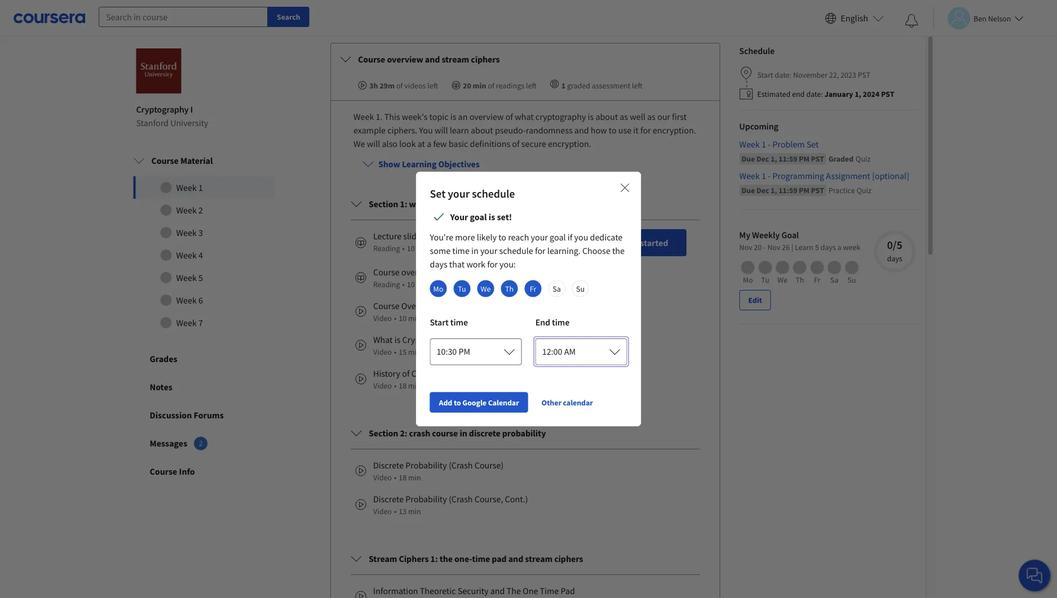 Task type: locate. For each thing, give the bounding box(es) containing it.
(crash for course)
[[448, 460, 472, 471]]

pm inside week 1 - programming assignment  [optional] due dec 1, 11:59 pm pst practice quiz
[[799, 186, 809, 196]]

1 discrete from the top
[[373, 460, 403, 471]]

probability inside 'discrete probability (crash course, cont.) video • 13 min'
[[405, 494, 447, 505]]

1 vertical spatial a
[[837, 242, 841, 253]]

0 vertical spatial 2
[[198, 205, 203, 216]]

what
[[515, 111, 533, 122], [409, 199, 429, 210]]

set right "problem"
[[806, 139, 819, 150]]

1 vertical spatial the
[[439, 554, 452, 565]]

section 2: crash course in discrete probability button
[[341, 418, 709, 449]]

2 vertical spatial pm
[[459, 346, 470, 358]]

1 horizontal spatial cryptography
[[535, 111, 586, 122]]

1 nov from the left
[[739, 242, 752, 253]]

show notifications image
[[905, 14, 918, 28]]

your down likely
[[480, 246, 497, 257]]

3
[[198, 227, 203, 239]]

goal
[[470, 212, 487, 223], [550, 232, 566, 243]]

left right readings
[[526, 80, 536, 91]]

we down additional at the top
[[481, 284, 491, 294]]

0 vertical spatial date:
[[775, 70, 791, 80]]

min down slides
[[416, 244, 429, 254]]

course for course material
[[151, 155, 179, 166]]

course left overview
[[373, 301, 399, 312]]

1 section from the top
[[368, 199, 398, 210]]

1 horizontal spatial nov
[[767, 242, 780, 253]]

reading
[[494, 267, 523, 278]]

min right 15
[[408, 347, 421, 358]]

12:00 am
[[542, 346, 576, 358]]

2:
[[400, 428, 407, 439]]

stream
[[368, 554, 397, 565]]

1, down the programming
[[770, 186, 777, 196]]

set your schedule
[[430, 187, 515, 201]]

0 vertical spatial stream
[[441, 54, 469, 65]]

week inside 'link'
[[176, 227, 197, 239]]

0 vertical spatial overview
[[387, 54, 423, 65]]

pad
[[492, 554, 506, 565]]

we
[[353, 138, 365, 149], [777, 275, 787, 285], [481, 284, 491, 294]]

1 vertical spatial due
[[741, 186, 755, 196]]

edit
[[748, 295, 762, 306]]

section
[[368, 199, 398, 210], [368, 428, 398, 439]]

1 inside week 1 - programming assignment  [optional] due dec 1, 11:59 pm pst practice quiz
[[761, 170, 766, 182]]

12:00
[[542, 346, 562, 358]]

week down upcoming at the right top of the page
[[739, 139, 760, 150]]

0 vertical spatial dec
[[756, 154, 769, 164]]

reading for course
[[373, 280, 400, 290]]

nov
[[739, 242, 752, 253], [767, 242, 780, 253]]

0 vertical spatial a
[[427, 138, 431, 149]]

dec up weekly
[[756, 186, 769, 196]]

5 inside my weekly goal nov 20 - nov 26 | learn 5 days a week
[[815, 242, 819, 253]]

2 left from the left
[[526, 80, 536, 91]]

close image
[[618, 181, 632, 195]]

- for problem
[[768, 139, 770, 150]]

reach
[[508, 232, 529, 243]]

course inside course overview and additional reading resources reading • 10 min
[[373, 267, 399, 278]]

course material
[[151, 155, 213, 166]]

dec
[[756, 154, 769, 164], [756, 186, 769, 196]]

2 vertical spatial 10
[[398, 314, 406, 324]]

video inside course overview video • 10 min
[[373, 314, 392, 324]]

ciphers.
[[387, 125, 417, 136]]

set inside week 1 - problem set due dec 1, 11:59 pm pst graded quiz
[[806, 139, 819, 150]]

min inside the what is cryptography? video • 15 min
[[408, 347, 421, 358]]

in right course
[[459, 428, 467, 439]]

1 horizontal spatial cryptography
[[411, 368, 463, 379]]

2 up 3
[[198, 205, 203, 216]]

a right at at left
[[427, 138, 431, 149]]

0 vertical spatial discrete
[[373, 460, 403, 471]]

sa inside set your schedule 'dialog'
[[553, 284, 561, 294]]

1,
[[854, 89, 861, 99], [770, 154, 777, 164], [770, 186, 777, 196]]

section inside dropdown button
[[368, 428, 398, 439]]

3 video from the top
[[373, 381, 392, 391]]

- left the programming
[[768, 170, 770, 182]]

of right history
[[402, 368, 409, 379]]

0 vertical spatial 20
[[463, 80, 471, 91]]

one-
[[454, 554, 472, 565]]

1 horizontal spatial 1:
[[430, 554, 438, 565]]

1 left the programming
[[761, 170, 766, 182]]

the down the dedicate
[[612, 246, 625, 257]]

course inside course overview video • 10 min
[[373, 301, 399, 312]]

your right reach
[[531, 232, 548, 243]]

cryptography down 10:30
[[411, 368, 463, 379]]

- for programming
[[768, 170, 770, 182]]

1 vertical spatial 1:
[[430, 554, 438, 565]]

objectives
[[438, 158, 479, 170]]

messages
[[150, 438, 187, 449]]

tu
[[761, 275, 769, 285], [458, 284, 466, 294]]

and down some
[[437, 267, 452, 278]]

time right end
[[552, 317, 570, 328]]

sa down my weekly goal nov 20 - nov 26 | learn 5 days a week
[[830, 275, 838, 285]]

and right pad
[[508, 554, 523, 565]]

grades
[[150, 354, 177, 365]]

time
[[540, 586, 559, 597]]

min inside history of cryptography video • 18 min
[[408, 381, 421, 391]]

check image
[[432, 211, 446, 224]]

1 horizontal spatial start
[[757, 70, 773, 80]]

get started button
[[606, 230, 686, 257]]

1 left from the left
[[427, 80, 438, 91]]

0 horizontal spatial left
[[427, 80, 438, 91]]

days down 0/5
[[887, 254, 902, 264]]

am
[[564, 346, 576, 358]]

due
[[741, 154, 755, 164], [741, 186, 755, 196]]

is left set!
[[489, 212, 495, 223]]

cryptography up the stanford
[[136, 104, 189, 115]]

week for week 2
[[176, 205, 197, 216]]

0 vertical spatial 1:
[[400, 199, 407, 210]]

lecture
[[373, 231, 401, 242]]

1 horizontal spatial goal
[[550, 232, 566, 243]]

cryptography inside dropdown button
[[439, 199, 492, 210]]

course left material
[[151, 155, 179, 166]]

1 up week 2 link
[[198, 182, 203, 193]]

nov down the my
[[739, 242, 752, 253]]

for inside week 1.  this week's topic is an overview of what cryptography is about as well as our first example ciphers. you will learn about pseudo-randomness and how to use it for encryption. we will also look at a few basic definitions of secure encryption.
[[640, 125, 651, 136]]

cryptography up randomness
[[535, 111, 586, 122]]

cryptography
[[136, 104, 189, 115], [411, 368, 463, 379]]

10 inside the lecture slides for all six weeks reading • 10 min
[[407, 244, 415, 254]]

2 section from the top
[[368, 428, 398, 439]]

your goal is set!
[[450, 212, 512, 223]]

tu up "edit" button
[[761, 275, 769, 285]]

schedule
[[472, 187, 515, 201], [499, 246, 533, 257]]

mo up overview
[[433, 284, 443, 294]]

1 vertical spatial 10
[[407, 280, 415, 290]]

0 horizontal spatial what
[[409, 199, 429, 210]]

pst down week 1 - problem set link
[[811, 154, 824, 164]]

and inside dropdown button
[[425, 54, 440, 65]]

pst right 2024
[[881, 89, 894, 99]]

due inside week 1 - problem set due dec 1, 11:59 pm pst graded quiz
[[741, 154, 755, 164]]

week for week 1 - programming assignment  [optional] due dec 1, 11:59 pm pst practice quiz
[[739, 170, 760, 182]]

week for week 4
[[176, 250, 197, 261]]

0 vertical spatial encryption.
[[652, 125, 696, 136]]

1 as from the left
[[619, 111, 628, 122]]

1 vertical spatial schedule
[[499, 246, 533, 257]]

- inside week 1 - programming assignment  [optional] due dec 1, 11:59 pm pst practice quiz
[[768, 170, 770, 182]]

a
[[427, 138, 431, 149], [837, 242, 841, 253]]

for left you:
[[487, 259, 498, 270]]

1 vertical spatial 1,
[[770, 154, 777, 164]]

definitions
[[470, 138, 510, 149]]

days down some
[[430, 259, 447, 270]]

a inside week 1.  this week's topic is an overview of what cryptography is about as well as our first example ciphers. you will learn about pseudo-randomness and how to use it for encryption. we will also look at a few basic definitions of secure encryption.
[[427, 138, 431, 149]]

10 inside course overview video • 10 min
[[398, 314, 406, 324]]

2 vertical spatial 1,
[[770, 186, 777, 196]]

1 horizontal spatial what
[[515, 111, 533, 122]]

week 6
[[176, 295, 203, 306]]

the inside 'stream ciphers 1:  the one-time pad and stream ciphers' 'dropdown button'
[[439, 554, 452, 565]]

0 horizontal spatial in
[[459, 428, 467, 439]]

and up videos
[[425, 54, 440, 65]]

0 vertical spatial goal
[[470, 212, 487, 223]]

18
[[398, 381, 406, 391], [398, 473, 406, 483]]

2 due from the top
[[741, 186, 755, 196]]

week down week 1 on the top
[[176, 205, 197, 216]]

1 horizontal spatial we
[[481, 284, 491, 294]]

2 18 from the top
[[398, 473, 406, 483]]

cryptography inside history of cryptography video • 18 min
[[411, 368, 463, 379]]

1 vertical spatial 5
[[198, 272, 203, 284]]

tu down additional at the top
[[458, 284, 466, 294]]

week left 6
[[176, 295, 197, 306]]

1 vertical spatial overview
[[469, 111, 503, 122]]

• inside the lecture slides for all six weeks reading • 10 min
[[402, 244, 404, 254]]

is
[[450, 111, 456, 122], [587, 111, 593, 122], [431, 199, 437, 210], [489, 212, 495, 223], [394, 334, 400, 346]]

1 vertical spatial discrete
[[373, 494, 403, 505]]

0 vertical spatial the
[[612, 246, 625, 257]]

20 down weekly
[[754, 242, 761, 253]]

0 horizontal spatial 1:
[[400, 199, 407, 210]]

1 2 from the top
[[198, 205, 203, 216]]

to right likely
[[498, 232, 506, 243]]

date: up 'estimated'
[[775, 70, 791, 80]]

pm inside week 1 - problem set due dec 1, 11:59 pm pst graded quiz
[[799, 154, 809, 164]]

goal right your
[[470, 212, 487, 223]]

0 vertical spatial about
[[595, 111, 618, 122]]

sa down resources
[[553, 284, 561, 294]]

for left the all
[[426, 231, 437, 242]]

goal inside the you're more likely to reach your goal if you dedicate some time in your schedule for learning. choose the days that work for you:
[[550, 232, 566, 243]]

1: inside dropdown button
[[400, 199, 407, 210]]

stream ciphers 1:  the one-time pad and stream ciphers button
[[341, 544, 709, 575]]

0/5
[[887, 238, 902, 252]]

week for week 1
[[176, 182, 197, 193]]

1 dec from the top
[[756, 154, 769, 164]]

ciphers up 20 min of readings left
[[471, 54, 499, 65]]

to inside the you're more likely to reach your goal if you dedicate some time in your schedule for learning. choose the days that work for you:
[[498, 232, 506, 243]]

learning
[[402, 158, 436, 170]]

week inside week 1.  this week's topic is an overview of what cryptography is about as well as our first example ciphers. you will learn about pseudo-randomness and how to use it for encryption. we will also look at a few basic definitions of secure encryption.
[[353, 111, 374, 122]]

to left use
[[608, 125, 616, 136]]

0 vertical spatial 10
[[407, 244, 415, 254]]

schedule up set!
[[472, 187, 515, 201]]

week 2
[[176, 205, 203, 216]]

overview inside course overview and additional reading resources reading • 10 min
[[401, 267, 435, 278]]

1 vertical spatial set
[[430, 187, 446, 201]]

estimated end date: january 1, 2024 pst
[[757, 89, 894, 99]]

1 for week 1 - problem set due dec 1, 11:59 pm pst graded quiz
[[761, 139, 766, 150]]

cryptography i stanford university
[[136, 104, 208, 129]]

1 horizontal spatial set
[[806, 139, 819, 150]]

about?
[[493, 199, 520, 210]]

discrete
[[469, 428, 500, 439]]

1 vertical spatial 2
[[199, 439, 203, 449]]

in inside the you're more likely to reach your goal if you dedicate some time in your schedule for learning. choose the days that work for you:
[[471, 246, 478, 257]]

start up 'estimated'
[[757, 70, 773, 80]]

reading up course overview video • 10 min
[[373, 280, 400, 290]]

su down choose
[[576, 284, 585, 294]]

is left an
[[450, 111, 456, 122]]

2 (crash from the top
[[448, 494, 472, 505]]

encryption. down first
[[652, 125, 696, 136]]

probability for course,
[[405, 494, 447, 505]]

fr down resources
[[530, 284, 536, 294]]

• inside course overview and additional reading resources reading • 10 min
[[402, 280, 404, 290]]

th down learn
[[795, 275, 804, 285]]

• inside 'discrete probability (crash course, cont.) video • 13 min'
[[394, 507, 396, 517]]

1 horizontal spatial to
[[498, 232, 506, 243]]

course left info
[[150, 466, 177, 478]]

1 horizontal spatial stream
[[525, 554, 552, 565]]

0 vertical spatial ciphers
[[471, 54, 499, 65]]

discrete up 13
[[373, 494, 403, 505]]

0 horizontal spatial days
[[430, 259, 447, 270]]

dedicate
[[590, 232, 623, 243]]

you
[[574, 232, 588, 243]]

0 horizontal spatial as
[[619, 111, 628, 122]]

few
[[433, 138, 446, 149]]

1 vertical spatial encryption.
[[548, 138, 591, 149]]

1 vertical spatial section
[[368, 428, 398, 439]]

0 horizontal spatial your
[[448, 187, 470, 201]]

cryptography up your
[[439, 199, 492, 210]]

10 up overview
[[407, 280, 415, 290]]

will down example
[[367, 138, 380, 149]]

0 vertical spatial 18
[[398, 381, 406, 391]]

for right it
[[640, 125, 651, 136]]

show
[[378, 158, 400, 170]]

0 vertical spatial 11:59
[[778, 154, 797, 164]]

and inside course overview and additional reading resources reading • 10 min
[[437, 267, 452, 278]]

course for course overview and additional reading resources reading • 10 min
[[373, 267, 399, 278]]

1 vertical spatial in
[[459, 428, 467, 439]]

0 horizontal spatial the
[[439, 554, 452, 565]]

discrete inside 'discrete probability (crash course, cont.) video • 13 min'
[[373, 494, 403, 505]]

end time
[[535, 317, 570, 328]]

1: right ciphers
[[430, 554, 438, 565]]

Search in course text field
[[99, 7, 268, 27]]

chat with us image
[[1025, 567, 1044, 585]]

0 vertical spatial (crash
[[448, 460, 472, 471]]

1 graded assessment left
[[561, 80, 642, 91]]

help center image
[[1028, 569, 1041, 583]]

topic
[[429, 111, 448, 122]]

2 vertical spatial overview
[[401, 267, 435, 278]]

0 horizontal spatial start
[[430, 317, 449, 328]]

• inside the what is cryptography? video • 15 min
[[394, 347, 396, 358]]

november
[[793, 70, 827, 80]]

discrete for discrete probability (crash course, cont.)
[[373, 494, 403, 505]]

overview inside dropdown button
[[387, 54, 423, 65]]

0 vertical spatial pm
[[799, 154, 809, 164]]

0 horizontal spatial fr
[[530, 284, 536, 294]]

- inside my weekly goal nov 20 - nov 26 | learn 5 days a week
[[763, 242, 765, 253]]

fr inside set your schedule 'dialog'
[[530, 284, 536, 294]]

2 as from the left
[[647, 111, 655, 122]]

set your schedule dialog
[[416, 172, 641, 427]]

week 7
[[176, 317, 203, 329]]

min down crash
[[408, 473, 421, 483]]

0 horizontal spatial a
[[427, 138, 431, 149]]

in inside section 2: crash course in discrete probability dropdown button
[[459, 428, 467, 439]]

min right 13
[[408, 507, 421, 517]]

look
[[399, 138, 416, 149]]

1 horizontal spatial as
[[647, 111, 655, 122]]

0 horizontal spatial th
[[505, 284, 514, 294]]

6
[[198, 295, 203, 306]]

week up week 6
[[176, 272, 197, 284]]

1 horizontal spatial days
[[820, 242, 836, 253]]

- inside week 1 - problem set due dec 1, 11:59 pm pst graded quiz
[[768, 139, 770, 150]]

2 horizontal spatial to
[[608, 125, 616, 136]]

and
[[425, 54, 440, 65], [574, 125, 589, 136], [437, 267, 452, 278], [508, 554, 523, 565], [490, 586, 505, 597]]

start for start time
[[430, 317, 449, 328]]

will
[[434, 125, 448, 136], [367, 138, 380, 149]]

week for week 1 - problem set due dec 1, 11:59 pm pst graded quiz
[[739, 139, 760, 150]]

for inside the lecture slides for all six weeks reading • 10 min
[[426, 231, 437, 242]]

0 horizontal spatial tu
[[458, 284, 466, 294]]

1
[[561, 80, 565, 91], [761, 139, 766, 150], [761, 170, 766, 182], [198, 182, 203, 193]]

start inside set your schedule 'dialog'
[[430, 317, 449, 328]]

pm down the programming
[[799, 186, 809, 196]]

left right assessment
[[632, 80, 642, 91]]

2 video from the top
[[373, 347, 392, 358]]

due up the my
[[741, 186, 755, 196]]

we down example
[[353, 138, 365, 149]]

get started
[[624, 237, 668, 249]]

and left "how"
[[574, 125, 589, 136]]

5 video from the top
[[373, 507, 392, 517]]

section 1:  what is cryptography about? button
[[341, 188, 709, 220]]

slides
[[403, 231, 425, 242]]

is up check image on the top left
[[431, 199, 437, 210]]

overview up 3h 29m of videos left
[[387, 54, 423, 65]]

google
[[462, 398, 487, 408]]

1 probability from the top
[[405, 460, 447, 471]]

1 horizontal spatial left
[[526, 80, 536, 91]]

course
[[358, 54, 385, 65], [151, 155, 179, 166], [373, 267, 399, 278], [373, 301, 399, 312], [150, 466, 177, 478]]

use
[[618, 125, 631, 136]]

university
[[170, 117, 208, 129]]

about
[[595, 111, 618, 122], [470, 125, 493, 136]]

4 video from the top
[[373, 473, 392, 483]]

1, down "problem"
[[770, 154, 777, 164]]

0 vertical spatial quiz
[[855, 154, 870, 164]]

stream
[[441, 54, 469, 65], [525, 554, 552, 565]]

week for week 5
[[176, 272, 197, 284]]

week inside week 1 - problem set due dec 1, 11:59 pm pst graded quiz
[[739, 139, 760, 150]]

practice
[[828, 186, 855, 196]]

(crash left course)
[[448, 460, 472, 471]]

2 11:59 from the top
[[778, 186, 797, 196]]

0 horizontal spatial goal
[[470, 212, 487, 223]]

the inside the you're more likely to reach your goal if you dedicate some time in your schedule for learning. choose the days that work for you:
[[612, 246, 625, 257]]

0 horizontal spatial cryptography
[[439, 199, 492, 210]]

time up '10:30 pm'
[[450, 317, 468, 328]]

5 down 4
[[198, 272, 203, 284]]

course for course overview and stream ciphers
[[358, 54, 385, 65]]

discrete inside 'discrete probability (crash course) video • 18 min'
[[373, 460, 403, 471]]

week inside week 1 - programming assignment  [optional] due dec 1, 11:59 pm pst practice quiz
[[739, 170, 760, 182]]

2 reading from the top
[[373, 280, 400, 290]]

- left "problem"
[[768, 139, 770, 150]]

(crash inside 'discrete probability (crash course, cont.) video • 13 min'
[[448, 494, 472, 505]]

video
[[373, 314, 392, 324], [373, 347, 392, 358], [373, 381, 392, 391], [373, 473, 392, 483], [373, 507, 392, 517]]

at
[[417, 138, 425, 149]]

video inside 'discrete probability (crash course) video • 18 min'
[[373, 473, 392, 483]]

we down '26'
[[777, 275, 787, 285]]

set inside 'dialog'
[[430, 187, 446, 201]]

fr
[[814, 275, 820, 285], [530, 284, 536, 294]]

is up "how"
[[587, 111, 593, 122]]

discrete for discrete probability (crash course)
[[373, 460, 403, 471]]

1 for week 1
[[198, 182, 203, 193]]

1, inside week 1 - programming assignment  [optional] due dec 1, 11:59 pm pst practice quiz
[[770, 186, 777, 196]]

week left the 7 on the bottom left of the page
[[176, 317, 197, 329]]

nov left '26'
[[767, 242, 780, 253]]

1 horizontal spatial your
[[480, 246, 497, 257]]

10 inside course overview and additional reading resources reading • 10 min
[[407, 280, 415, 290]]

as
[[619, 111, 628, 122], [647, 111, 655, 122]]

0 horizontal spatial stream
[[441, 54, 469, 65]]

set up check image on the top left
[[430, 187, 446, 201]]

coursera image
[[14, 9, 85, 27]]

1 vertical spatial cryptography
[[411, 368, 463, 379]]

information theoretic security and the one time pad link
[[346, 580, 700, 599]]

1 inside week 1 - problem set due dec 1, 11:59 pm pst graded quiz
[[761, 139, 766, 150]]

section inside dropdown button
[[368, 199, 398, 210]]

time inside the you're more likely to reach your goal if you dedicate some time in your schedule for learning. choose the days that work for you:
[[452, 246, 470, 257]]

the left the one-
[[439, 554, 452, 565]]

2 dec from the top
[[756, 186, 769, 196]]

left right videos
[[427, 80, 438, 91]]

days left week
[[820, 242, 836, 253]]

as up use
[[619, 111, 628, 122]]

1 vertical spatial 18
[[398, 473, 406, 483]]

•
[[402, 244, 404, 254], [402, 280, 404, 290], [394, 314, 396, 324], [394, 347, 396, 358], [394, 381, 396, 391], [394, 473, 396, 483], [394, 507, 396, 517]]

0 horizontal spatial sa
[[553, 284, 561, 294]]

as left our
[[647, 111, 655, 122]]

0 vertical spatial set
[[806, 139, 819, 150]]

course info
[[150, 466, 195, 478]]

week left 4
[[176, 250, 197, 261]]

0 vertical spatial to
[[608, 125, 616, 136]]

|
[[791, 242, 793, 253]]

1 vertical spatial cryptography
[[439, 199, 492, 210]]

reading inside course overview and additional reading resources reading • 10 min
[[373, 280, 400, 290]]

1 vertical spatial will
[[367, 138, 380, 149]]

reading for lecture
[[373, 244, 400, 254]]

is up 15
[[394, 334, 400, 346]]

1 video from the top
[[373, 314, 392, 324]]

1 vertical spatial probability
[[405, 494, 447, 505]]

1 vertical spatial stream
[[525, 554, 552, 565]]

mo up "edit"
[[743, 275, 753, 285]]

2 probability from the top
[[405, 494, 447, 505]]

1 (crash from the top
[[448, 460, 472, 471]]

11:59
[[778, 154, 797, 164], [778, 186, 797, 196]]

1 horizontal spatial 20
[[754, 242, 761, 253]]

1 18 from the top
[[398, 381, 406, 391]]

1 vertical spatial to
[[498, 232, 506, 243]]

ciphers up 'pad'
[[554, 554, 583, 565]]

the
[[612, 246, 625, 257], [439, 554, 452, 565]]

1 horizontal spatial the
[[612, 246, 625, 257]]

1 due from the top
[[741, 154, 755, 164]]

1 reading from the top
[[373, 244, 400, 254]]

1 horizontal spatial a
[[837, 242, 841, 253]]

what up pseudo-
[[515, 111, 533, 122]]

0 vertical spatial start
[[757, 70, 773, 80]]

1 horizontal spatial will
[[434, 125, 448, 136]]

1 11:59 from the top
[[778, 154, 797, 164]]

2 vertical spatial -
[[763, 242, 765, 253]]

section for section 1:  what is cryptography about?
[[368, 199, 398, 210]]

2 nov from the left
[[767, 242, 780, 253]]

week left 3
[[176, 227, 197, 239]]

(crash inside 'discrete probability (crash course) video • 18 min'
[[448, 460, 472, 471]]

• inside course overview video • 10 min
[[394, 314, 396, 324]]

2 discrete from the top
[[373, 494, 403, 505]]

29m
[[379, 80, 394, 91]]

overview
[[401, 301, 436, 312]]

week up week 2
[[176, 182, 197, 193]]

10 for overview
[[407, 280, 415, 290]]

-
[[768, 139, 770, 150], [768, 170, 770, 182], [763, 242, 765, 253]]

1 vertical spatial quiz
[[856, 186, 871, 196]]

add to google calendar button
[[430, 393, 528, 413]]

0 vertical spatial what
[[515, 111, 533, 122]]

10
[[407, 244, 415, 254], [407, 280, 415, 290], [398, 314, 406, 324]]

and inside 'dropdown button'
[[508, 554, 523, 565]]



Task type: describe. For each thing, give the bounding box(es) containing it.
you're
[[430, 232, 453, 243]]

my
[[739, 230, 750, 241]]

pst inside week 1 - programming assignment  [optional] due dec 1, 11:59 pm pst practice quiz
[[811, 186, 824, 196]]

this
[[384, 111, 400, 122]]

set!
[[497, 212, 512, 223]]

of up pseudo-
[[505, 111, 513, 122]]

su inside set your schedule 'dialog'
[[576, 284, 585, 294]]

discussion forums
[[150, 410, 224, 421]]

assignment
[[826, 170, 870, 182]]

course for course info
[[150, 466, 177, 478]]

is inside set your schedule 'dialog'
[[489, 212, 495, 223]]

10:30 pm
[[437, 346, 470, 358]]

week 6 link
[[133, 289, 274, 312]]

we inside set your schedule 'dialog'
[[481, 284, 491, 294]]

dec inside week 1 - programming assignment  [optional] due dec 1, 11:59 pm pst practice quiz
[[756, 186, 769, 196]]

week for week 3
[[176, 227, 197, 239]]

1: inside 'dropdown button'
[[430, 554, 438, 565]]

3h
[[369, 80, 378, 91]]

week 1 - programming assignment  [optional] link
[[739, 169, 917, 183]]

show learning objectives button
[[353, 151, 488, 178]]

choose
[[582, 246, 610, 257]]

grades link
[[123, 345, 285, 373]]

22,
[[829, 70, 839, 80]]

quiz inside week 1 - problem set due dec 1, 11:59 pm pst graded quiz
[[855, 154, 870, 164]]

week 3
[[176, 227, 203, 239]]

1 horizontal spatial sa
[[830, 275, 838, 285]]

information theoretic security and the one time pad
[[373, 586, 575, 597]]

week 1 link
[[133, 177, 274, 199]]

1 left graded
[[561, 80, 565, 91]]

learn
[[795, 242, 813, 253]]

discussion
[[150, 410, 192, 421]]

a inside my weekly goal nov 20 - nov 26 | learn 5 days a week
[[837, 242, 841, 253]]

1 horizontal spatial encryption.
[[652, 125, 696, 136]]

video inside 'discrete probability (crash course, cont.) video • 13 min'
[[373, 507, 392, 517]]

12:00 am button
[[535, 339, 627, 366]]

dec inside week 1 - problem set due dec 1, 11:59 pm pst graded quiz
[[756, 154, 769, 164]]

also
[[382, 138, 397, 149]]

1 for week 1 - programming assignment  [optional] due dec 1, 11:59 pm pst practice quiz
[[761, 170, 766, 182]]

for up resources
[[535, 246, 546, 257]]

graded
[[567, 80, 590, 91]]

english button
[[820, 0, 888, 37]]

course overview and additional reading resources reading • 10 min
[[373, 267, 561, 290]]

2 horizontal spatial days
[[887, 254, 902, 264]]

additional
[[453, 267, 492, 278]]

0 horizontal spatial about
[[470, 125, 493, 136]]

weekly
[[752, 230, 779, 241]]

schedule
[[739, 45, 774, 56]]

0 horizontal spatial will
[[367, 138, 380, 149]]

schedule inside the you're more likely to reach your goal if you dedicate some time in your schedule for learning. choose the days that work for you:
[[499, 246, 533, 257]]

video inside history of cryptography video • 18 min
[[373, 381, 392, 391]]

info
[[179, 466, 195, 478]]

pst right 2023
[[858, 70, 870, 80]]

min inside 'discrete probability (crash course, cont.) video • 13 min'
[[408, 507, 421, 517]]

is inside dropdown button
[[431, 199, 437, 210]]

video inside the what is cryptography? video • 15 min
[[373, 347, 392, 358]]

all
[[439, 231, 448, 242]]

and inside week 1.  this week's topic is an overview of what cryptography is about as well as our first example ciphers. you will learn about pseudo-randomness and how to use it for encryption. we will also look at a few basic definitions of secure encryption.
[[574, 125, 589, 136]]

section for section 2: crash course in discrete probability
[[368, 428, 398, 439]]

information
[[373, 586, 418, 597]]

discrete probability (crash course) video • 18 min
[[373, 460, 503, 483]]

week for week 6
[[176, 295, 197, 306]]

1.
[[376, 111, 382, 122]]

of inside history of cryptography video • 18 min
[[402, 368, 409, 379]]

is inside the what is cryptography? video • 15 min
[[394, 334, 400, 346]]

an
[[458, 111, 467, 122]]

min inside course overview video • 10 min
[[408, 314, 421, 324]]

likely
[[477, 232, 497, 243]]

0 horizontal spatial encryption.
[[548, 138, 591, 149]]

11:59 inside week 1 - programming assignment  [optional] due dec 1, 11:59 pm pst practice quiz
[[778, 186, 797, 196]]

mo inside set your schedule 'dialog'
[[433, 284, 443, 294]]

• inside 'discrete probability (crash course) video • 18 min'
[[394, 473, 396, 483]]

ciphers inside 'dropdown button'
[[554, 554, 583, 565]]

11:59 inside week 1 - problem set due dec 1, 11:59 pm pst graded quiz
[[778, 154, 797, 164]]

3 left from the left
[[632, 80, 642, 91]]

18 inside history of cryptography video • 18 min
[[398, 381, 406, 391]]

0 vertical spatial schedule
[[472, 187, 515, 201]]

cryptography?
[[402, 334, 457, 346]]

week 4
[[176, 250, 203, 261]]

we inside week 1.  this week's topic is an overview of what cryptography is about as well as our first example ciphers. you will learn about pseudo-randomness and how to use it for encryption. we will also look at a few basic definitions of secure encryption.
[[353, 138, 365, 149]]

min inside course overview and additional reading resources reading • 10 min
[[416, 280, 429, 290]]

history
[[373, 368, 400, 379]]

week 4 link
[[133, 244, 274, 267]]

january
[[824, 89, 853, 99]]

of down pseudo-
[[512, 138, 519, 149]]

th inside set your schedule 'dialog'
[[505, 284, 514, 294]]

learn
[[449, 125, 469, 136]]

weeks
[[461, 231, 485, 242]]

0 horizontal spatial date:
[[775, 70, 791, 80]]

cryptography inside cryptography i stanford university
[[136, 104, 189, 115]]

resources
[[524, 267, 561, 278]]

lecture slides for all six weeks reading • 10 min
[[373, 231, 485, 254]]

10:30
[[437, 346, 457, 358]]

course
[[432, 428, 458, 439]]

started
[[640, 237, 668, 249]]

1 horizontal spatial su
[[847, 275, 856, 285]]

1 horizontal spatial fr
[[814, 275, 820, 285]]

it
[[633, 125, 638, 136]]

week 2 link
[[133, 199, 274, 222]]

upcoming
[[739, 121, 778, 132]]

left for 20 min of readings left
[[526, 80, 536, 91]]

what
[[373, 334, 392, 346]]

add
[[439, 398, 452, 408]]

probability
[[502, 428, 546, 439]]

1 vertical spatial date:
[[806, 89, 823, 99]]

graded
[[828, 154, 853, 164]]

tu inside set your schedule 'dialog'
[[458, 284, 466, 294]]

cryptography inside week 1.  this week's topic is an overview of what cryptography is about as well as our first example ciphers. you will learn about pseudo-randomness and how to use it for encryption. we will also look at a few basic definitions of secure encryption.
[[535, 111, 586, 122]]

section 2: crash course in discrete probability
[[368, 428, 546, 439]]

pad
[[560, 586, 575, 597]]

1 horizontal spatial th
[[795, 275, 804, 285]]

work
[[466, 259, 485, 270]]

week 1 - programming assignment  [optional] due dec 1, 11:59 pm pst practice quiz
[[739, 170, 909, 196]]

(crash for course,
[[448, 494, 472, 505]]

2 2 from the top
[[199, 439, 203, 449]]

crash
[[409, 428, 430, 439]]

to inside week 1.  this week's topic is an overview of what cryptography is about as well as our first example ciphers. you will learn about pseudo-randomness and how to use it for encryption. we will also look at a few basic definitions of secure encryption.
[[608, 125, 616, 136]]

stream inside 'dropdown button'
[[525, 554, 552, 565]]

min inside 'discrete probability (crash course) video • 18 min'
[[408, 473, 421, 483]]

1 horizontal spatial about
[[595, 111, 618, 122]]

min left readings
[[472, 80, 486, 91]]

discussion forums link
[[123, 401, 285, 430]]

of left readings
[[488, 80, 494, 91]]

pm inside popup button
[[459, 346, 470, 358]]

english
[[841, 13, 868, 24]]

1 horizontal spatial mo
[[743, 275, 753, 285]]

stanford
[[136, 117, 169, 129]]

stream inside dropdown button
[[441, 54, 469, 65]]

overview for stream
[[387, 54, 423, 65]]

quiz inside week 1 - programming assignment  [optional] due dec 1, 11:59 pm pst practice quiz
[[856, 186, 871, 196]]

week 1
[[176, 182, 203, 193]]

1 horizontal spatial tu
[[761, 275, 769, 285]]

0 vertical spatial will
[[434, 125, 448, 136]]

week for week 1.  this week's topic is an overview of what cryptography is about as well as our first example ciphers. you will learn about pseudo-randomness and how to use it for encryption. we will also look at a few basic definitions of secure encryption.
[[353, 111, 374, 122]]

stanford university image
[[136, 49, 181, 94]]

pst inside week 1 - problem set due dec 1, 11:59 pm pst graded quiz
[[811, 154, 824, 164]]

probability for course)
[[405, 460, 447, 471]]

[optional]
[[872, 170, 909, 182]]

add to google calendar
[[439, 398, 519, 408]]

min inside the lecture slides for all six weeks reading • 10 min
[[416, 244, 429, 254]]

time inside 'dropdown button'
[[472, 554, 490, 565]]

20 inside my weekly goal nov 20 - nov 26 | learn 5 days a week
[[754, 242, 761, 253]]

2 vertical spatial your
[[480, 246, 497, 257]]

readings
[[496, 80, 524, 91]]

ciphers inside dropdown button
[[471, 54, 499, 65]]

course overview and stream ciphers
[[358, 54, 499, 65]]

my weekly goal nov 20 - nov 26 | learn 5 days a week
[[739, 230, 860, 253]]

to inside button
[[454, 398, 461, 408]]

you
[[419, 125, 433, 136]]

0 horizontal spatial 20
[[463, 80, 471, 91]]

start for start date: november 22, 2023 pst
[[757, 70, 773, 80]]

1, inside week 1 - problem set due dec 1, 11:59 pm pst graded quiz
[[770, 154, 777, 164]]

7
[[198, 317, 203, 329]]

course overview video • 10 min
[[373, 301, 436, 324]]

20 min of readings left
[[463, 80, 536, 91]]

0 vertical spatial 1,
[[854, 89, 861, 99]]

what inside week 1.  this week's topic is an overview of what cryptography is about as well as our first example ciphers. you will learn about pseudo-randomness and how to use it for encryption. we will also look at a few basic definitions of secure encryption.
[[515, 111, 533, 122]]

discrete probability (crash course, cont.) video • 13 min
[[373, 494, 528, 517]]

what inside dropdown button
[[409, 199, 429, 210]]

• inside history of cryptography video • 18 min
[[394, 381, 396, 391]]

2 horizontal spatial your
[[531, 232, 548, 243]]

overview for additional
[[401, 267, 435, 278]]

left for 3h 29m of videos left
[[427, 80, 438, 91]]

end
[[792, 89, 804, 99]]

10 for slides
[[407, 244, 415, 254]]

course material button
[[124, 145, 283, 177]]

our
[[657, 111, 670, 122]]

of right 29m
[[396, 80, 402, 91]]

due inside week 1 - programming assignment  [optional] due dec 1, 11:59 pm pst practice quiz
[[741, 186, 755, 196]]

overview inside week 1.  this week's topic is an overview of what cryptography is about as well as our first example ciphers. you will learn about pseudo-randomness and how to use it for encryption. we will also look at a few basic definitions of secure encryption.
[[469, 111, 503, 122]]

week for week 7
[[176, 317, 197, 329]]

18 inside 'discrete probability (crash course) video • 18 min'
[[398, 473, 406, 483]]

2 horizontal spatial we
[[777, 275, 787, 285]]

days inside the you're more likely to reach your goal if you dedicate some time in your schedule for learning. choose the days that work for you:
[[430, 259, 447, 270]]

week 1.  this week's topic is an overview of what cryptography is about as well as our first example ciphers. you will learn about pseudo-randomness and how to use it for encryption. we will also look at a few basic definitions of secure encryption.
[[353, 111, 696, 149]]

course for course overview video • 10 min
[[373, 301, 399, 312]]

days inside my weekly goal nov 20 - nov 26 | learn 5 days a week
[[820, 242, 836, 253]]

programming
[[772, 170, 824, 182]]

and left the
[[490, 586, 505, 597]]

week 1 - problem set due dec 1, 11:59 pm pst graded quiz
[[739, 139, 870, 164]]



Task type: vqa. For each thing, say whether or not it's contained in the screenshot.


